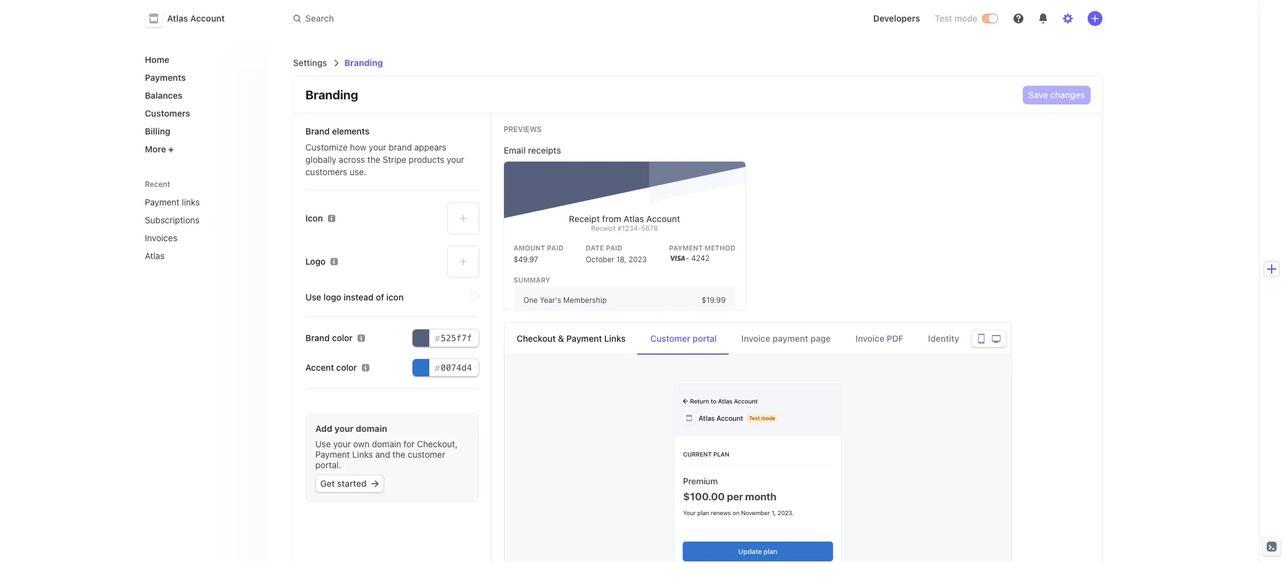 Task type: locate. For each thing, give the bounding box(es) containing it.
add your domain use your own domain for checkout, payment links and the customer portal.
[[315, 424, 458, 471]]

0 vertical spatial plan
[[714, 451, 730, 459]]

1 paid from the left
[[547, 244, 564, 252]]

plan right your
[[698, 510, 709, 517]]

elements
[[332, 126, 370, 137]]

&
[[558, 334, 564, 344]]

subscriptions
[[145, 215, 200, 226]]

use
[[306, 292, 321, 303], [315, 439, 331, 450]]

payment down recent
[[145, 197, 180, 208]]

mode down "return to atlas account" link at right bottom
[[761, 415, 776, 422]]

accent color
[[306, 363, 357, 373]]

1 invoice from the left
[[742, 334, 771, 344]]

invoice
[[742, 334, 771, 344], [856, 334, 885, 344]]

paid up 18,
[[606, 244, 623, 252]]

links inside button
[[605, 334, 626, 344]]

brand
[[389, 142, 412, 153]]

atlas account test mode
[[699, 415, 776, 422]]

customers
[[145, 108, 190, 119]]

0 horizontal spatial paid
[[547, 244, 564, 252]]

october
[[586, 255, 615, 264]]

across
[[339, 154, 365, 165]]

one
[[524, 296, 538, 305]]

1 horizontal spatial plan
[[714, 451, 730, 459]]

paid inside date paid october 18, 2023
[[606, 244, 623, 252]]

1 vertical spatial plan
[[698, 510, 709, 517]]

atlas down to
[[699, 415, 715, 422]]

your left own
[[333, 439, 351, 450]]

0 vertical spatial test
[[935, 13, 953, 23]]

domain left for
[[372, 439, 401, 450]]

help image
[[1014, 14, 1024, 23]]

payment links
[[145, 197, 200, 208]]

1 horizontal spatial test
[[935, 13, 953, 23]]

branding down 'settings' link
[[306, 88, 358, 102]]

plan
[[714, 451, 730, 459], [698, 510, 709, 517], [764, 549, 778, 556]]

brand color
[[306, 333, 353, 344]]

billing link
[[140, 121, 259, 142]]

use logo instead of icon
[[306, 292, 404, 303]]

the
[[368, 154, 380, 165], [393, 450, 406, 460]]

branding right "settings"
[[345, 57, 383, 68]]

test mode
[[935, 13, 978, 23]]

email receipts
[[504, 145, 561, 156]]

account inside receipt from atlas account receipt #1234-5678
[[647, 214, 681, 224]]

0 horizontal spatial mode
[[761, 415, 776, 422]]

per
[[727, 491, 743, 504]]

0 horizontal spatial test
[[749, 415, 760, 422]]

checkout
[[517, 334, 556, 344]]

0 horizontal spatial invoice
[[742, 334, 771, 344]]

color up accent color
[[332, 333, 353, 344]]

identity
[[929, 334, 960, 344]]

settings image
[[1063, 14, 1073, 23]]

your right how
[[369, 142, 387, 153]]

$100.00
[[683, 491, 725, 504]]

the inside add your domain use your own domain for checkout, payment links and the customer portal.
[[393, 450, 406, 460]]

instead
[[344, 292, 374, 303]]

paid inside amount paid $49.97
[[547, 244, 564, 252]]

and
[[375, 450, 390, 460]]

0 vertical spatial color
[[332, 333, 353, 344]]

1 vertical spatial links
[[352, 450, 373, 460]]

brand up customize
[[306, 126, 330, 137]]

invoice for invoice pdf
[[856, 334, 885, 344]]

0 vertical spatial links
[[605, 334, 626, 344]]

mode
[[955, 13, 978, 23], [761, 415, 776, 422]]

home link
[[140, 49, 259, 70]]

logo
[[324, 292, 341, 303]]

brand elements customize how your brand appears globally across the stripe products your customers use.
[[306, 126, 465, 177]]

billing
[[145, 126, 170, 137]]

brand
[[306, 126, 330, 137], [306, 333, 330, 344]]

1 vertical spatial the
[[393, 450, 406, 460]]

payments link
[[140, 67, 259, 88]]

2 horizontal spatial plan
[[764, 549, 778, 556]]

1 vertical spatial mode
[[761, 415, 776, 422]]

premium $100.00 per month
[[683, 477, 777, 504]]

Search search field
[[286, 7, 634, 30]]

invoices link
[[140, 228, 241, 248]]

get started
[[320, 479, 367, 489]]

month
[[746, 491, 777, 504]]

the left stripe
[[368, 154, 380, 165]]

invoice left pdf
[[856, 334, 885, 344]]

plan right current
[[714, 451, 730, 459]]

use.
[[350, 167, 367, 177]]

1 horizontal spatial the
[[393, 450, 406, 460]]

save changes
[[1029, 90, 1085, 100]]

tab list
[[505, 323, 1012, 355]]

1 horizontal spatial links
[[605, 334, 626, 344]]

balances link
[[140, 85, 259, 106]]

1 vertical spatial color
[[336, 363, 357, 373]]

account right #1234-
[[647, 214, 681, 224]]

color right accent
[[336, 363, 357, 373]]

color for accent color
[[336, 363, 357, 373]]

0 horizontal spatial plan
[[698, 510, 709, 517]]

atlas for atlas
[[145, 251, 165, 261]]

receipt up "date"
[[591, 224, 616, 232]]

0 vertical spatial the
[[368, 154, 380, 165]]

balances
[[145, 90, 183, 101]]

links down membership
[[605, 334, 626, 344]]

payment
[[145, 197, 180, 208], [669, 244, 703, 252], [567, 334, 602, 344], [315, 450, 350, 460]]

.
[[792, 510, 794, 517]]

1 vertical spatial brand
[[306, 333, 330, 344]]

domain up own
[[356, 424, 388, 434]]

brand inside brand elements customize how your brand appears globally across the stripe products your customers use.
[[306, 126, 330, 137]]

the inside brand elements customize how your brand appears globally across the stripe products your customers use.
[[368, 154, 380, 165]]

2023 right 1,
[[778, 510, 792, 517]]

2023 right 18,
[[629, 255, 647, 264]]

brand up accent
[[306, 333, 330, 344]]

1 vertical spatial use
[[315, 439, 331, 450]]

test down "return to atlas account" link at right bottom
[[749, 415, 760, 422]]

branding
[[345, 57, 383, 68], [306, 88, 358, 102]]

0 horizontal spatial the
[[368, 154, 380, 165]]

1 horizontal spatial paid
[[606, 244, 623, 252]]

2 brand from the top
[[306, 333, 330, 344]]

0 vertical spatial brand
[[306, 126, 330, 137]]

receipt left from
[[569, 214, 600, 224]]

paid right amount
[[547, 244, 564, 252]]

invoice left "payment"
[[742, 334, 771, 344]]

0 horizontal spatial links
[[352, 450, 373, 460]]

developers link
[[869, 9, 925, 28]]

core navigation links element
[[140, 49, 259, 159]]

previews
[[504, 125, 542, 134]]

0 horizontal spatial 2023
[[629, 255, 647, 264]]

2023
[[629, 255, 647, 264], [778, 510, 792, 517]]

payment right "&"
[[567, 334, 602, 344]]

summary
[[514, 276, 551, 284]]

use down the add
[[315, 439, 331, 450]]

1,
[[772, 510, 776, 517]]

2 vertical spatial plan
[[764, 549, 778, 556]]

2 invoice from the left
[[856, 334, 885, 344]]

paid for $49.97
[[547, 244, 564, 252]]

payment inside add your domain use your own domain for checkout, payment links and the customer portal.
[[315, 450, 350, 460]]

customer
[[651, 334, 691, 344]]

mode left help image
[[955, 13, 978, 23]]

receipt
[[569, 214, 600, 224], [591, 224, 616, 232]]

customer portal button
[[638, 323, 729, 355]]

None text field
[[413, 330, 479, 347]]

from
[[602, 214, 622, 224]]

plan right update
[[764, 549, 778, 556]]

#1234-
[[618, 224, 641, 232]]

use left "logo"
[[306, 292, 321, 303]]

atlas account
[[167, 13, 225, 23]]

links left and
[[352, 450, 373, 460]]

1 brand from the top
[[306, 126, 330, 137]]

receipts
[[528, 145, 561, 156]]

account up home link
[[190, 13, 225, 23]]

paid
[[547, 244, 564, 252], [606, 244, 623, 252]]

atlas inside recent element
[[145, 251, 165, 261]]

payment down the add
[[315, 450, 350, 460]]

1 horizontal spatial invoice
[[856, 334, 885, 344]]

brand for brand color
[[306, 333, 330, 344]]

the right and
[[393, 450, 406, 460]]

2023 inside date paid october 18, 2023
[[629, 255, 647, 264]]

atlas inside button
[[167, 13, 188, 23]]

2 paid from the left
[[606, 244, 623, 252]]

your right the add
[[335, 424, 354, 434]]

1 horizontal spatial mode
[[955, 13, 978, 23]]

customers link
[[140, 103, 259, 124]]

own
[[353, 439, 370, 450]]

5678
[[641, 224, 658, 232]]

0 vertical spatial 2023
[[629, 255, 647, 264]]

atlas up home on the left top of the page
[[167, 13, 188, 23]]

Search text field
[[286, 7, 634, 30]]

atlas down invoices on the top left of page
[[145, 251, 165, 261]]

test right developers
[[935, 13, 953, 23]]

mode inside atlas account test mode
[[761, 415, 776, 422]]

None text field
[[413, 360, 479, 377]]

portal
[[693, 334, 717, 344]]

more +
[[145, 144, 174, 154]]

paid for october
[[606, 244, 623, 252]]

payment inside recent element
[[145, 197, 180, 208]]

1 vertical spatial test
[[749, 415, 760, 422]]

atlas right from
[[624, 214, 644, 224]]

products
[[409, 154, 445, 165]]

receipt from atlas account receipt #1234-5678
[[569, 214, 681, 232]]

1 horizontal spatial 2023
[[778, 510, 792, 517]]

pdf
[[887, 334, 904, 344]]

account down "return to atlas account" link at right bottom
[[717, 415, 743, 422]]

your
[[369, 142, 387, 153], [447, 154, 465, 165], [335, 424, 354, 434], [333, 439, 351, 450]]

save
[[1029, 90, 1049, 100]]

links
[[182, 197, 200, 208]]



Task type: describe. For each thing, give the bounding box(es) containing it.
amount
[[514, 244, 545, 252]]

payment
[[773, 334, 809, 344]]

invoice payment page
[[742, 334, 831, 344]]

icon
[[387, 292, 404, 303]]

test inside atlas account test mode
[[749, 415, 760, 422]]

tab list containing checkout & payment links
[[505, 323, 1012, 355]]

invoice payment page button
[[729, 323, 844, 355]]

settings
[[293, 57, 327, 68]]

developers
[[874, 13, 920, 23]]

renews
[[711, 510, 731, 517]]

november
[[741, 510, 770, 517]]

globally
[[306, 154, 337, 165]]

update plan link
[[683, 543, 833, 562]]

to
[[711, 398, 717, 405]]

payment method
[[669, 244, 736, 252]]

add
[[315, 424, 333, 434]]

customize
[[306, 142, 348, 153]]

current plan
[[683, 451, 730, 459]]

1 vertical spatial 2023
[[778, 510, 792, 517]]

+
[[168, 144, 174, 154]]

return to atlas account link
[[683, 397, 778, 406]]

date paid october 18, 2023
[[586, 244, 647, 264]]

for
[[404, 439, 415, 450]]

18,
[[617, 255, 627, 264]]

get
[[320, 479, 335, 489]]

use inside add your domain use your own domain for checkout, payment links and the customer portal.
[[315, 439, 331, 450]]

atlas right to
[[718, 398, 733, 405]]

invoice pdf button
[[844, 323, 916, 355]]

premium
[[683, 477, 718, 487]]

membership
[[564, 296, 607, 305]]

payments
[[145, 72, 186, 83]]

invoice for invoice payment page
[[742, 334, 771, 344]]

0 vertical spatial branding
[[345, 57, 383, 68]]

year's
[[540, 296, 562, 305]]

date
[[586, 244, 604, 252]]

email
[[504, 145, 526, 156]]

invoice pdf
[[856, 334, 904, 344]]

1 vertical spatial branding
[[306, 88, 358, 102]]

atlas for atlas account
[[167, 13, 188, 23]]

payment up "-"
[[669, 244, 703, 252]]

amount paid $49.97
[[514, 244, 564, 264]]

started
[[337, 479, 367, 489]]

return to atlas account
[[690, 398, 758, 405]]

one year's membership
[[524, 296, 607, 305]]

your plan renews on november 1, 2023 .
[[683, 510, 794, 517]]

page
[[811, 334, 831, 344]]

visa image
[[669, 255, 686, 262]]

icon
[[306, 213, 323, 224]]

-
[[686, 254, 690, 263]]

home
[[145, 54, 169, 65]]

invoices
[[145, 233, 177, 243]]

0 vertical spatial use
[[306, 292, 321, 303]]

your right products
[[447, 154, 465, 165]]

account up atlas account test mode
[[734, 398, 758, 405]]

svg image
[[372, 481, 379, 488]]

recent element
[[133, 192, 269, 266]]

customer
[[408, 450, 446, 460]]

brand for brand elements customize how your brand appears globally across the stripe products your customers use.
[[306, 126, 330, 137]]

$19.99
[[702, 296, 726, 305]]

plan for current
[[714, 451, 730, 459]]

on
[[733, 510, 740, 517]]

stripe
[[383, 154, 407, 165]]

plan for your
[[698, 510, 709, 517]]

atlas for atlas account test mode
[[699, 415, 715, 422]]

update plan
[[739, 549, 778, 556]]

account inside button
[[190, 13, 225, 23]]

identity button
[[916, 323, 972, 355]]

links inside add your domain use your own domain for checkout, payment links and the customer portal.
[[352, 450, 373, 460]]

atlas link
[[140, 246, 241, 266]]

checkout,
[[417, 439, 458, 450]]

subscriptions link
[[140, 210, 241, 231]]

customers
[[306, 167, 348, 177]]

your
[[683, 510, 696, 517]]

color for brand color
[[332, 333, 353, 344]]

recent navigation links element
[[133, 174, 269, 266]]

get started link
[[315, 476, 384, 493]]

update
[[739, 549, 762, 556]]

$49.97
[[514, 255, 538, 264]]

payment inside button
[[567, 334, 602, 344]]

plan for update
[[764, 549, 778, 556]]

portal.
[[315, 460, 341, 471]]

how
[[350, 142, 367, 153]]

0 vertical spatial domain
[[356, 424, 388, 434]]

0 vertical spatial mode
[[955, 13, 978, 23]]

logo
[[306, 256, 326, 267]]

atlas account button
[[145, 10, 237, 27]]

atlas inside receipt from atlas account receipt #1234-5678
[[624, 214, 644, 224]]

changes
[[1051, 90, 1085, 100]]

appears
[[415, 142, 447, 153]]

checkout & payment links button
[[505, 323, 638, 355]]

current
[[683, 451, 712, 459]]

checkout & payment links
[[517, 334, 626, 344]]

of
[[376, 292, 384, 303]]

method
[[705, 244, 736, 252]]

1 vertical spatial domain
[[372, 439, 401, 450]]

return
[[690, 398, 709, 405]]

search
[[306, 13, 334, 23]]

recent
[[145, 180, 170, 189]]



Task type: vqa. For each thing, say whether or not it's contained in the screenshot.
the Settings link
yes



